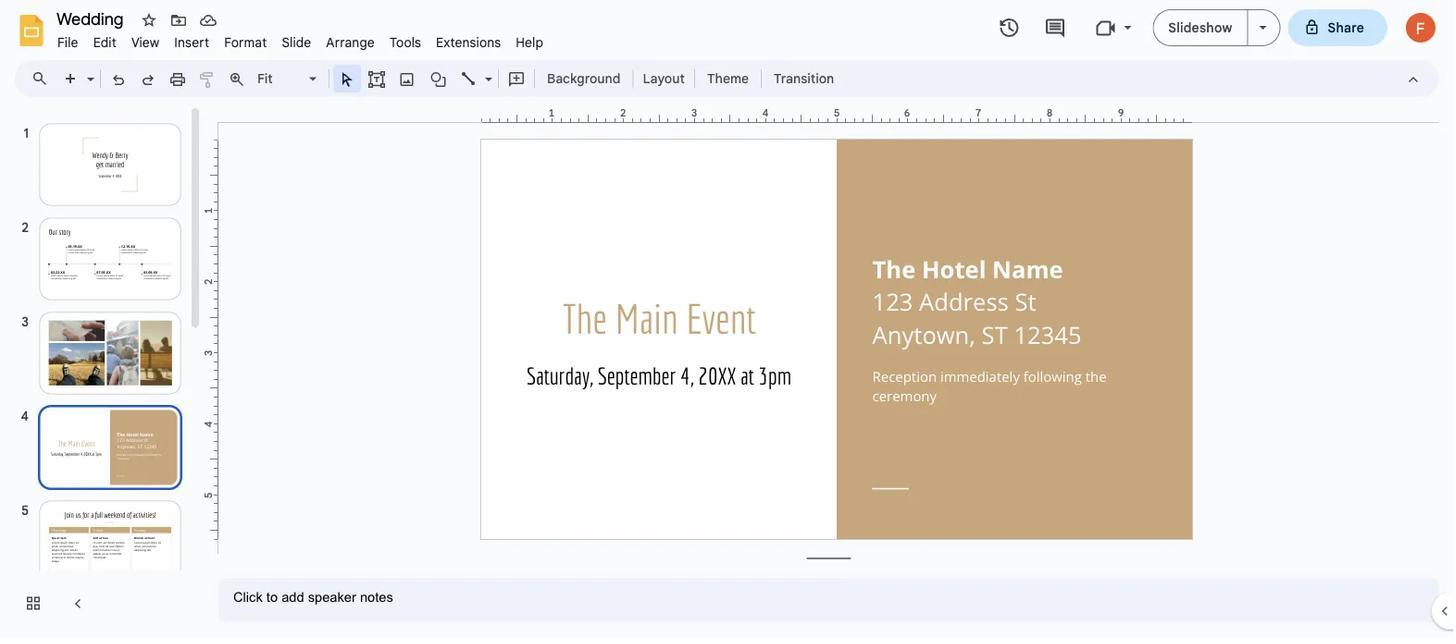 Task type: locate. For each thing, give the bounding box(es) containing it.
edit
[[93, 34, 117, 50]]

arrange
[[326, 34, 375, 50]]

menu bar containing file
[[50, 24, 551, 55]]

main toolbar
[[55, 65, 843, 93]]

edit menu item
[[86, 31, 124, 53]]

Zoom text field
[[255, 66, 306, 92]]

navigation
[[0, 105, 204, 638]]

application containing slideshow
[[0, 0, 1454, 638]]

insert image image
[[397, 66, 418, 92]]

menu bar
[[50, 24, 551, 55]]

theme
[[707, 70, 749, 87]]

Rename text field
[[50, 7, 134, 30]]

Zoom field
[[252, 66, 325, 93]]

slideshow button
[[1153, 9, 1248, 46]]

application
[[0, 0, 1454, 638]]

Menus field
[[23, 66, 64, 92]]

view
[[131, 34, 159, 50]]

help menu item
[[508, 31, 551, 53]]

presentation options image
[[1259, 26, 1267, 30]]

transition button
[[766, 65, 842, 93]]

slideshow
[[1168, 19, 1232, 36]]

shape image
[[428, 66, 449, 92]]

arrange menu item
[[319, 31, 382, 53]]

view menu item
[[124, 31, 167, 53]]

background button
[[539, 65, 629, 93]]

slide
[[282, 34, 311, 50]]

help
[[516, 34, 543, 50]]

Star checkbox
[[136, 7, 162, 33]]

transition
[[774, 70, 834, 87]]

menu bar banner
[[0, 0, 1454, 638]]

background
[[547, 70, 621, 87]]



Task type: vqa. For each thing, say whether or not it's contained in the screenshot.
ZOOM FIELD
yes



Task type: describe. For each thing, give the bounding box(es) containing it.
new slide with layout image
[[82, 67, 94, 73]]

insert
[[174, 34, 209, 50]]

share
[[1328, 19, 1364, 36]]

layout button
[[637, 65, 690, 93]]

share button
[[1288, 9, 1387, 46]]

file menu item
[[50, 31, 86, 53]]

tools
[[390, 34, 421, 50]]

theme button
[[699, 65, 757, 93]]

extensions
[[436, 34, 501, 50]]

menu bar inside menu bar banner
[[50, 24, 551, 55]]

tools menu item
[[382, 31, 429, 53]]

slide menu item
[[274, 31, 319, 53]]

format menu item
[[217, 31, 274, 53]]

insert menu item
[[167, 31, 217, 53]]

format
[[224, 34, 267, 50]]

file
[[57, 34, 78, 50]]

extensions menu item
[[429, 31, 508, 53]]

layout
[[643, 70, 685, 87]]



